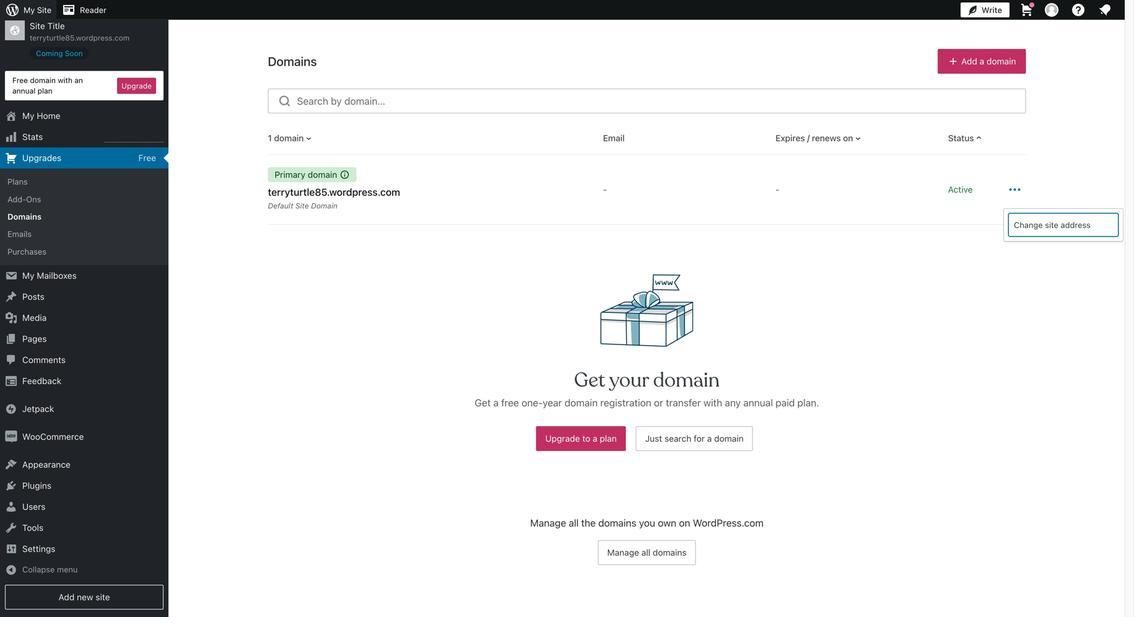 Task type: locate. For each thing, give the bounding box(es) containing it.
1 horizontal spatial upgrade
[[545, 433, 580, 444]]

domains inside manage all domains 'link'
[[653, 547, 687, 558]]

coming soon
[[36, 49, 83, 58]]

to
[[583, 433, 591, 444]]

default
[[268, 201, 293, 210]]

0 horizontal spatial terryturtle85.wordpress.com
[[30, 34, 130, 42]]

manage for manage all domains
[[607, 547, 639, 558]]

upgrade inside the get your domain main content
[[545, 433, 580, 444]]

- down expires
[[776, 184, 780, 195]]

domain up annual plan
[[30, 76, 56, 85]]

Search search field
[[297, 89, 1026, 113]]

media link
[[0, 307, 169, 328]]

upgrade
[[121, 81, 152, 90], [545, 433, 580, 444]]

1 vertical spatial manage
[[607, 547, 639, 558]]

manage
[[530, 517, 566, 529], [607, 547, 639, 558]]

- down email button
[[603, 184, 607, 195]]

img image inside jetpack link
[[5, 403, 17, 415]]

0 horizontal spatial domains
[[7, 212, 41, 221]]

soon
[[65, 49, 83, 58]]

users link
[[0, 496, 169, 517]]

1 horizontal spatial all
[[642, 547, 651, 558]]

my inside my site link
[[24, 5, 35, 15]]

img image left jetpack
[[5, 403, 17, 415]]

domain right 1
[[274, 133, 304, 143]]

img image for jetpack
[[5, 403, 17, 415]]

1 vertical spatial img image
[[5, 431, 17, 443]]

0 horizontal spatial manage
[[530, 517, 566, 529]]

domain up terryturtle85.wordpress.com default site domain
[[308, 169, 337, 180]]

0 horizontal spatial on
[[679, 517, 690, 529]]

add-ons link
[[0, 190, 169, 208]]

add down write link
[[962, 56, 978, 66]]

get left free
[[475, 397, 491, 409]]

0 vertical spatial img image
[[5, 403, 17, 415]]

1 vertical spatial get
[[475, 397, 491, 409]]

add new site link
[[5, 585, 164, 610]]

1 vertical spatial all
[[642, 547, 651, 558]]

pages
[[22, 334, 47, 344]]

1 horizontal spatial get
[[574, 368, 606, 393]]

upgrades
[[22, 153, 61, 163]]

site inside terryturtle85.wordpress.com default site domain
[[296, 201, 309, 210]]

1 horizontal spatial free
[[138, 153, 156, 163]]

primary domain
[[275, 169, 337, 180]]

coming
[[36, 49, 63, 58]]

my home
[[22, 111, 60, 121]]

1 horizontal spatial on
[[843, 133, 853, 143]]

all
[[569, 517, 579, 529], [642, 547, 651, 558]]

with inside get your domain get a free one-year domain registration or transfer with any annual paid plan.
[[704, 397, 723, 409]]

0 vertical spatial add
[[962, 56, 978, 66]]

free for free
[[138, 153, 156, 163]]

email
[[603, 133, 625, 143]]

terryturtle85.wordpress.com up domain
[[268, 186, 400, 198]]

domains
[[268, 54, 317, 68], [7, 212, 41, 221]]

a down write link
[[980, 56, 985, 66]]

0 vertical spatial all
[[569, 517, 579, 529]]

0 vertical spatial with
[[58, 76, 72, 85]]

my inside my home link
[[22, 111, 34, 121]]

own
[[658, 517, 677, 529]]

add a domain
[[962, 56, 1016, 66]]

0 horizontal spatial domains
[[599, 517, 637, 529]]

jetpack
[[22, 404, 54, 414]]

with left any
[[704, 397, 723, 409]]

free
[[501, 397, 519, 409]]

add left 'new'
[[59, 592, 74, 602]]

domains down own
[[653, 547, 687, 558]]

upgrade for upgrade
[[121, 81, 152, 90]]

my mailboxes link
[[0, 265, 169, 286]]

1 vertical spatial domains
[[7, 212, 41, 221]]

manage all domains
[[607, 547, 687, 558]]

1 vertical spatial domains
[[653, 547, 687, 558]]

your
[[609, 368, 649, 393]]

with left an at the top
[[58, 76, 72, 85]]

site up title
[[37, 5, 51, 15]]

a inside get your domain get a free one-year domain registration or transfer with any annual paid plan.
[[494, 397, 499, 409]]

terryturtle85.wordpress.com default site domain
[[268, 186, 400, 210]]

mailboxes
[[37, 271, 77, 281]]

0 horizontal spatial site
[[96, 592, 110, 602]]

free for free domain with an annual plan
[[12, 76, 28, 85]]

None search field
[[268, 89, 1026, 113]]

site
[[37, 5, 51, 15], [30, 21, 45, 31], [296, 201, 309, 210]]

0 horizontal spatial upgrade
[[121, 81, 152, 90]]

all inside manage all domains 'link'
[[642, 547, 651, 558]]

home
[[37, 111, 60, 121]]

0 vertical spatial manage
[[530, 517, 566, 529]]

0 vertical spatial terryturtle85.wordpress.com
[[30, 34, 130, 42]]

emails
[[7, 229, 32, 239]]

0 vertical spatial domains
[[268, 54, 317, 68]]

on right own
[[679, 517, 690, 529]]

0 vertical spatial my
[[24, 5, 35, 15]]

img image left woocommerce
[[5, 431, 17, 443]]

manage inside 'link'
[[607, 547, 639, 558]]

domains inside the get your domain main content
[[268, 54, 317, 68]]

1 horizontal spatial with
[[704, 397, 723, 409]]

1 horizontal spatial manage
[[607, 547, 639, 558]]

my inside my mailboxes link
[[22, 271, 34, 281]]

on right renews
[[843, 133, 853, 143]]

paid
[[776, 397, 795, 409]]

1 horizontal spatial site
[[1045, 220, 1059, 230]]

2 vertical spatial my
[[22, 271, 34, 281]]

domain inside just search for a domain link
[[714, 433, 744, 444]]

free down highest hourly views 0 image
[[138, 153, 156, 163]]

feedback link
[[0, 371, 169, 392]]

1 horizontal spatial domains
[[268, 54, 317, 68]]

1
[[268, 133, 272, 143]]

stats
[[22, 132, 43, 142]]

img image for woocommerce
[[5, 431, 17, 443]]

0 horizontal spatial free
[[12, 76, 28, 85]]

domain actions image
[[1008, 182, 1023, 197]]

terryturtle85.wordpress.com up soon
[[30, 34, 130, 42]]

1 img image from the top
[[5, 403, 17, 415]]

0 vertical spatial site
[[1045, 220, 1059, 230]]

all left the
[[569, 517, 579, 529]]

1 vertical spatial with
[[704, 397, 723, 409]]

site right 'new'
[[96, 592, 110, 602]]

domain right for
[[714, 433, 744, 444]]

write link
[[961, 0, 1010, 20]]

with inside free domain with an annual plan
[[58, 76, 72, 85]]

site down my site on the left top
[[30, 21, 45, 31]]

1 vertical spatial site
[[96, 592, 110, 602]]

add for add new site
[[59, 592, 74, 602]]

1 vertical spatial my
[[22, 111, 34, 121]]

reader link
[[56, 0, 111, 20]]

site inside site title terryturtle85.wordpress.com
[[30, 21, 45, 31]]

domains
[[599, 517, 637, 529], [653, 547, 687, 558]]

primary
[[275, 169, 305, 180]]

add inside 'button'
[[962, 56, 978, 66]]

get left your
[[574, 368, 606, 393]]

my mailboxes
[[22, 271, 77, 281]]

upgrade up highest hourly views 0 image
[[121, 81, 152, 90]]

img image inside woocommerce link
[[5, 431, 17, 443]]

domains inside "link"
[[7, 212, 41, 221]]

tools
[[22, 523, 43, 533]]

change site address button
[[1009, 214, 1118, 236]]

0 vertical spatial get
[[574, 368, 606, 393]]

upgrade left to
[[545, 433, 580, 444]]

-
[[603, 184, 607, 195], [776, 184, 780, 195]]

get
[[574, 368, 606, 393], [475, 397, 491, 409]]

1 vertical spatial terryturtle85.wordpress.com
[[268, 186, 400, 198]]

1 vertical spatial add
[[59, 592, 74, 602]]

free inside free domain with an annual plan
[[12, 76, 28, 85]]

on
[[843, 133, 853, 143], [679, 517, 690, 529]]

terryturtle85.wordpress.com inside the get your domain main content
[[268, 186, 400, 198]]

site right change
[[1045, 220, 1059, 230]]

all down manage all the domains you own on wordpress.com
[[642, 547, 651, 558]]

domain inside 1 domain button
[[274, 133, 304, 143]]

0 horizontal spatial -
[[603, 184, 607, 195]]

add-
[[7, 194, 26, 204]]

manage down manage all the domains you own on wordpress.com
[[607, 547, 639, 558]]

2 img image from the top
[[5, 431, 17, 443]]

2 - from the left
[[776, 184, 780, 195]]

just search for a domain
[[645, 433, 744, 444]]

0 horizontal spatial add
[[59, 592, 74, 602]]

site inside button
[[1045, 220, 1059, 230]]

1 horizontal spatial terryturtle85.wordpress.com
[[268, 186, 400, 198]]

0 horizontal spatial with
[[58, 76, 72, 85]]

2 vertical spatial site
[[296, 201, 309, 210]]

add
[[962, 56, 978, 66], [59, 592, 74, 602]]

my site
[[24, 5, 51, 15]]

ons
[[26, 194, 41, 204]]

upgrade inside button
[[121, 81, 152, 90]]

1 horizontal spatial add
[[962, 56, 978, 66]]

domain
[[987, 56, 1016, 66], [30, 76, 56, 85], [274, 133, 304, 143], [308, 169, 337, 180], [653, 368, 720, 393], [565, 397, 598, 409], [714, 433, 744, 444]]

collapse menu
[[22, 565, 78, 574]]

manage left the
[[530, 517, 566, 529]]

1 vertical spatial on
[[679, 517, 690, 529]]

1 vertical spatial site
[[30, 21, 45, 31]]

for
[[694, 433, 705, 444]]

year
[[543, 397, 562, 409]]

domain down write
[[987, 56, 1016, 66]]

0 horizontal spatial all
[[569, 517, 579, 529]]

registration
[[600, 397, 652, 409]]

1 vertical spatial free
[[138, 153, 156, 163]]

1 horizontal spatial domains
[[653, 547, 687, 558]]

site right default
[[296, 201, 309, 210]]

1 vertical spatial upgrade
[[545, 433, 580, 444]]

on inside button
[[843, 133, 853, 143]]

comments
[[22, 355, 66, 365]]

renews
[[812, 133, 841, 143]]

a left free
[[494, 397, 499, 409]]

0 vertical spatial on
[[843, 133, 853, 143]]

upgrade to a plan link
[[536, 426, 626, 451]]

any
[[725, 397, 741, 409]]

jetpack link
[[0, 398, 169, 420]]

free up annual plan
[[12, 76, 28, 85]]

1 domain button
[[268, 132, 314, 144]]

0 vertical spatial free
[[12, 76, 28, 85]]

manage your notifications image
[[1098, 2, 1113, 17]]

domain inside free domain with an annual plan
[[30, 76, 56, 85]]

img image
[[5, 403, 17, 415], [5, 431, 17, 443]]

1 horizontal spatial -
[[776, 184, 780, 195]]

0 vertical spatial upgrade
[[121, 81, 152, 90]]

plugins
[[22, 481, 51, 491]]

upgrade button
[[117, 78, 156, 94]]

active
[[948, 184, 973, 195]]

domains right the
[[599, 517, 637, 529]]

plugins link
[[0, 475, 169, 496]]



Task type: vqa. For each thing, say whether or not it's contained in the screenshot.
REVERIE IS A BLOGGING THEME INSPIRED BY THE WORK OF MARK ROTHKO. image
no



Task type: describe. For each thing, give the bounding box(es) containing it.
/
[[807, 133, 810, 143]]

domain inside add a domain 'button'
[[987, 56, 1016, 66]]

my for my home
[[22, 111, 34, 121]]

appearance
[[22, 459, 71, 470]]

the
[[581, 517, 596, 529]]

collapse menu link
[[0, 560, 169, 580]]

add new site
[[59, 592, 110, 602]]

my for my mailboxes
[[22, 271, 34, 281]]

annual
[[744, 397, 773, 409]]

add-ons
[[7, 194, 41, 204]]

just
[[645, 433, 662, 444]]

change
[[1014, 220, 1043, 230]]

an
[[75, 76, 83, 85]]

status button
[[948, 132, 984, 144]]

a right to
[[593, 433, 598, 444]]

add a domain button
[[938, 49, 1026, 74]]

1 - from the left
[[603, 184, 607, 195]]

annual plan
[[12, 86, 52, 95]]

just search for a domain link
[[636, 426, 753, 451]]

change site address
[[1014, 220, 1091, 230]]

0 horizontal spatial get
[[475, 397, 491, 409]]

a inside 'button'
[[980, 56, 985, 66]]

my shopping cart image
[[1020, 2, 1035, 17]]

search
[[665, 433, 692, 444]]

plans link
[[0, 173, 169, 190]]

posts link
[[0, 286, 169, 307]]

menu
[[57, 565, 78, 574]]

domain up transfer in the bottom right of the page
[[653, 368, 720, 393]]

my for my site
[[24, 5, 35, 15]]

expires / renews on
[[776, 133, 853, 143]]

all for domains
[[642, 547, 651, 558]]

write
[[982, 5, 1002, 15]]

transfer
[[666, 397, 701, 409]]

one-
[[522, 397, 543, 409]]

emails link
[[0, 225, 169, 243]]

free domain with an annual plan
[[12, 76, 83, 95]]

wordpress.com
[[693, 517, 764, 529]]

settings
[[22, 544, 55, 554]]

all for the
[[569, 517, 579, 529]]

woocommerce
[[22, 432, 84, 442]]

a right for
[[707, 433, 712, 444]]

appearance link
[[0, 454, 169, 475]]

manage for manage all the domains you own on wordpress.com
[[530, 517, 566, 529]]

purchases link
[[0, 243, 169, 260]]

stats link
[[0, 126, 169, 148]]

0 vertical spatial domains
[[599, 517, 637, 529]]

feedback
[[22, 376, 61, 386]]

expires / renews on button
[[776, 132, 863, 144]]

reader
[[80, 5, 107, 15]]

upgrade to a plan
[[545, 433, 617, 444]]

email button
[[603, 132, 625, 144]]

site title terryturtle85.wordpress.com
[[30, 21, 130, 42]]

pages link
[[0, 328, 169, 349]]

manage all the domains you own on wordpress.com
[[530, 517, 764, 529]]

address
[[1061, 220, 1091, 230]]

highest hourly views 0 image
[[105, 135, 164, 143]]

get your domain main content
[[0, 0, 1026, 585]]

or
[[654, 397, 663, 409]]

woocommerce link
[[0, 426, 169, 447]]

plans
[[7, 177, 28, 186]]

my profile image
[[1045, 3, 1059, 17]]

plan.
[[798, 397, 819, 409]]

domains link
[[0, 208, 169, 225]]

tools link
[[0, 517, 169, 538]]

media
[[22, 313, 47, 323]]

get your domain get a free one-year domain registration or transfer with any annual paid plan.
[[475, 368, 819, 409]]

manage all domains link
[[598, 540, 696, 565]]

new
[[77, 592, 93, 602]]

comments link
[[0, 349, 169, 371]]

add for add a domain
[[962, 56, 978, 66]]

my site link
[[0, 0, 56, 20]]

purchases
[[7, 247, 47, 256]]

domain right year
[[565, 397, 598, 409]]

collapse
[[22, 565, 55, 574]]

my home link
[[0, 105, 169, 126]]

1 domain
[[268, 133, 304, 143]]

title
[[47, 21, 65, 31]]

posts
[[22, 292, 44, 302]]

plan
[[600, 433, 617, 444]]

upgrade for upgrade to a plan
[[545, 433, 580, 444]]

help image
[[1071, 2, 1086, 17]]

users
[[22, 502, 45, 512]]

settings link
[[0, 538, 169, 560]]

0 vertical spatial site
[[37, 5, 51, 15]]



